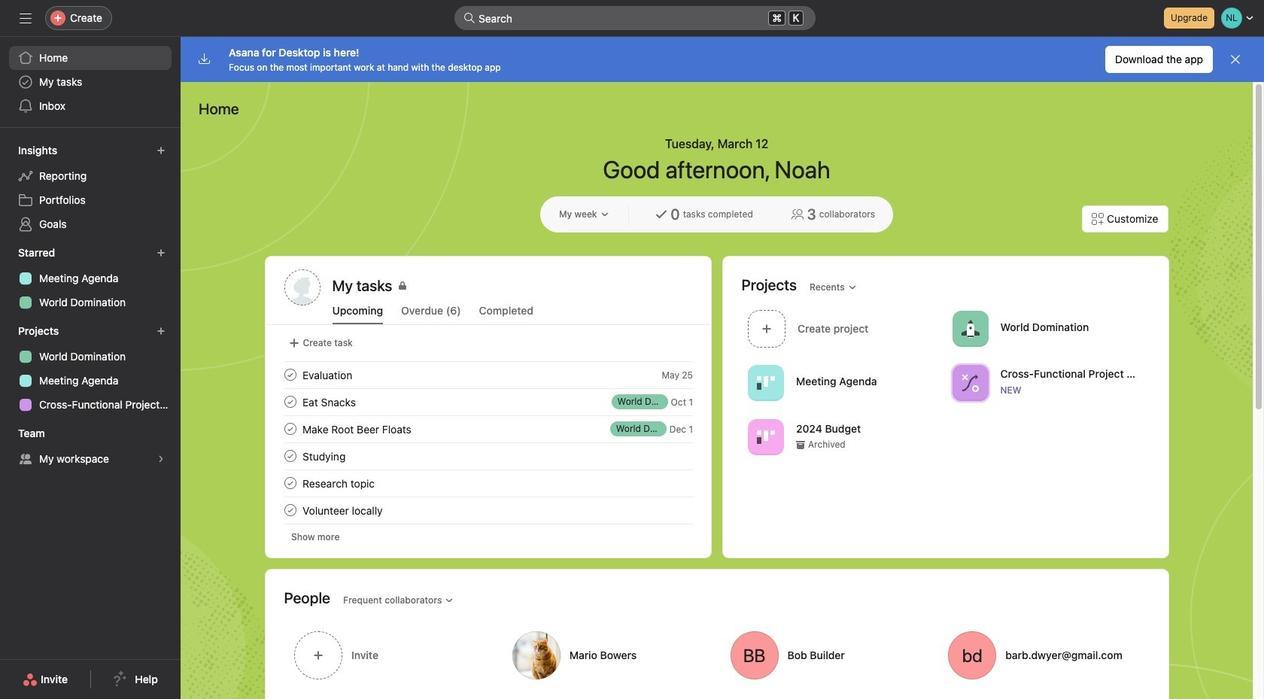 Task type: vqa. For each thing, say whether or not it's contained in the screenshot.
board 'IMAGE'
yes



Task type: describe. For each thing, give the bounding box(es) containing it.
prominent image
[[464, 12, 476, 24]]

board image
[[757, 428, 775, 446]]

add items to starred image
[[157, 248, 166, 257]]

new insights image
[[157, 146, 166, 155]]

3 mark complete image from the top
[[281, 501, 299, 519]]

2 mark complete image from the top
[[281, 420, 299, 438]]

3 mark complete checkbox from the top
[[281, 474, 299, 492]]

1 mark complete checkbox from the top
[[281, 366, 299, 384]]

see details, my workspace image
[[157, 455, 166, 464]]

2 mark complete checkbox from the top
[[281, 447, 299, 465]]

2 mark complete checkbox from the top
[[281, 393, 299, 411]]

new project or portfolio image
[[157, 327, 166, 336]]

starred element
[[0, 239, 181, 318]]

projects element
[[0, 318, 181, 420]]

1 mark complete image from the top
[[281, 393, 299, 411]]

dismiss image
[[1230, 53, 1242, 65]]



Task type: locate. For each thing, give the bounding box(es) containing it.
teams element
[[0, 420, 181, 474]]

line_and_symbols image
[[961, 374, 979, 392]]

3 mark complete image from the top
[[281, 447, 299, 465]]

Mark complete checkbox
[[281, 366, 299, 384], [281, 393, 299, 411], [281, 474, 299, 492]]

0 vertical spatial mark complete checkbox
[[281, 420, 299, 438]]

1 mark complete checkbox from the top
[[281, 420, 299, 438]]

0 vertical spatial mark complete checkbox
[[281, 366, 299, 384]]

rocket image
[[961, 319, 979, 338]]

hide sidebar image
[[20, 12, 32, 24]]

2 vertical spatial mark complete checkbox
[[281, 501, 299, 519]]

None field
[[455, 6, 816, 30]]

0 vertical spatial mark complete image
[[281, 393, 299, 411]]

1 vertical spatial mark complete checkbox
[[281, 447, 299, 465]]

1 mark complete image from the top
[[281, 366, 299, 384]]

Search tasks, projects, and more text field
[[455, 6, 816, 30]]

1 vertical spatial mark complete image
[[281, 420, 299, 438]]

2 vertical spatial mark complete image
[[281, 501, 299, 519]]

insights element
[[0, 137, 181, 239]]

board image
[[757, 374, 775, 392]]

Mark complete checkbox
[[281, 420, 299, 438], [281, 447, 299, 465], [281, 501, 299, 519]]

global element
[[0, 37, 181, 127]]

2 vertical spatial mark complete image
[[281, 447, 299, 465]]

2 vertical spatial mark complete checkbox
[[281, 474, 299, 492]]

0 vertical spatial mark complete image
[[281, 366, 299, 384]]

1 vertical spatial mark complete checkbox
[[281, 393, 299, 411]]

2 mark complete image from the top
[[281, 474, 299, 492]]

mark complete image
[[281, 366, 299, 384], [281, 420, 299, 438], [281, 447, 299, 465]]

add profile photo image
[[284, 269, 320, 306]]

1 vertical spatial mark complete image
[[281, 474, 299, 492]]

3 mark complete checkbox from the top
[[281, 501, 299, 519]]

mark complete image
[[281, 393, 299, 411], [281, 474, 299, 492], [281, 501, 299, 519]]



